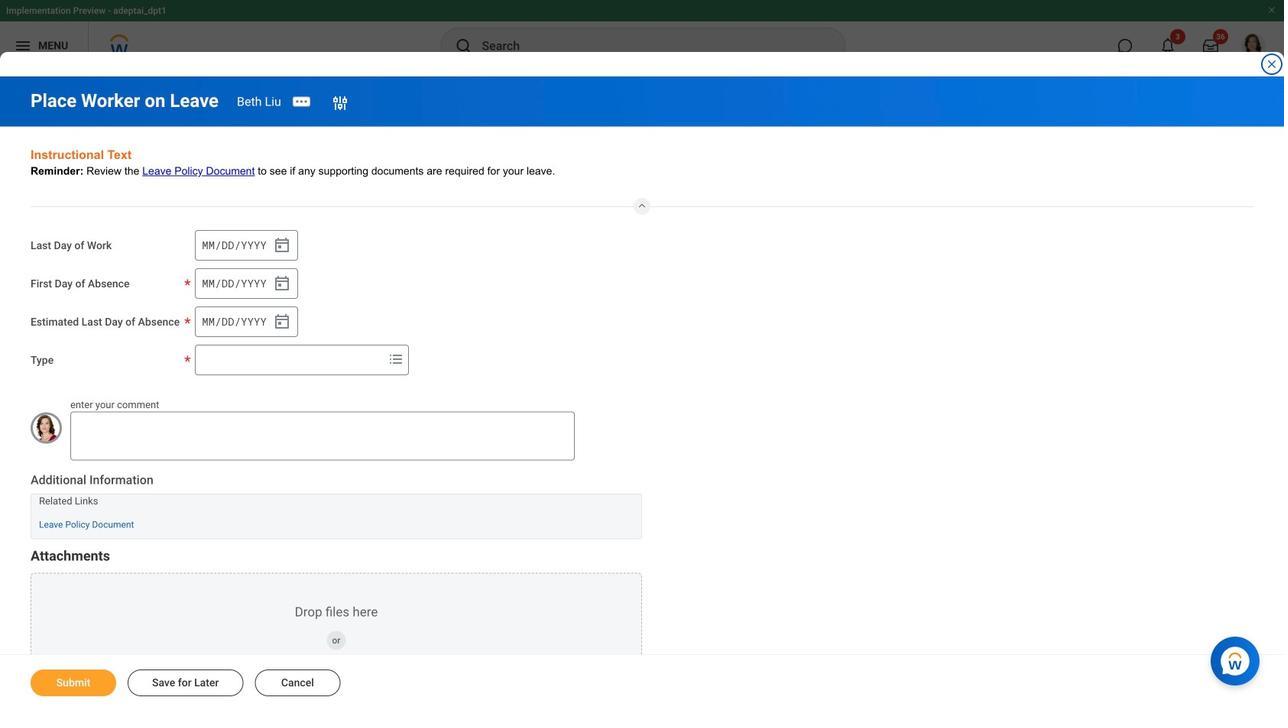 Task type: describe. For each thing, give the bounding box(es) containing it.
beth liu element
[[237, 94, 281, 109]]

prompts image
[[387, 350, 405, 369]]

profile logan mcneil element
[[1233, 29, 1276, 63]]

workday assistant region
[[1211, 631, 1266, 686]]

notifications large image
[[1161, 38, 1176, 54]]

chevron up image
[[633, 198, 652, 210]]

search image
[[455, 37, 473, 55]]

3 group from the top
[[195, 307, 298, 337]]

2 group from the top
[[195, 269, 298, 299]]

attachments region
[[31, 547, 642, 710]]

Search field
[[196, 347, 384, 374]]

inbox large image
[[1204, 38, 1219, 54]]

action bar region
[[0, 655, 1285, 710]]

calendar image
[[273, 236, 291, 255]]



Task type: locate. For each thing, give the bounding box(es) containing it.
1 vertical spatial group
[[195, 269, 298, 299]]

0 vertical spatial calendar image
[[273, 275, 291, 293]]

calendar image down calendar image
[[273, 275, 291, 293]]

calendar image for 2nd group from the bottom of the page
[[273, 275, 291, 293]]

change selection image
[[331, 94, 349, 112]]

employee's photo (logan mcneil) image
[[31, 412, 62, 444]]

calendar image for first group from the bottom of the page
[[273, 313, 291, 331]]

calendar image
[[273, 275, 291, 293], [273, 313, 291, 331]]

group
[[195, 230, 298, 261], [195, 269, 298, 299], [195, 307, 298, 337]]

1 calendar image from the top
[[273, 275, 291, 293]]

dialog
[[0, 0, 1285, 710]]

1 group from the top
[[195, 230, 298, 261]]

main content
[[0, 76, 1285, 710]]

1 vertical spatial calendar image
[[273, 313, 291, 331]]

banner
[[0, 0, 1285, 70]]

2 calendar image from the top
[[273, 313, 291, 331]]

additional information region
[[31, 472, 642, 540]]

close environment banner image
[[1268, 5, 1277, 15]]

0 vertical spatial group
[[195, 230, 298, 261]]

None text field
[[70, 412, 575, 461]]

calendar image up search field
[[273, 313, 291, 331]]

2 vertical spatial group
[[195, 307, 298, 337]]

close place worker on leave image
[[1266, 58, 1279, 70]]



Task type: vqa. For each thing, say whether or not it's contained in the screenshot.
main content
yes



